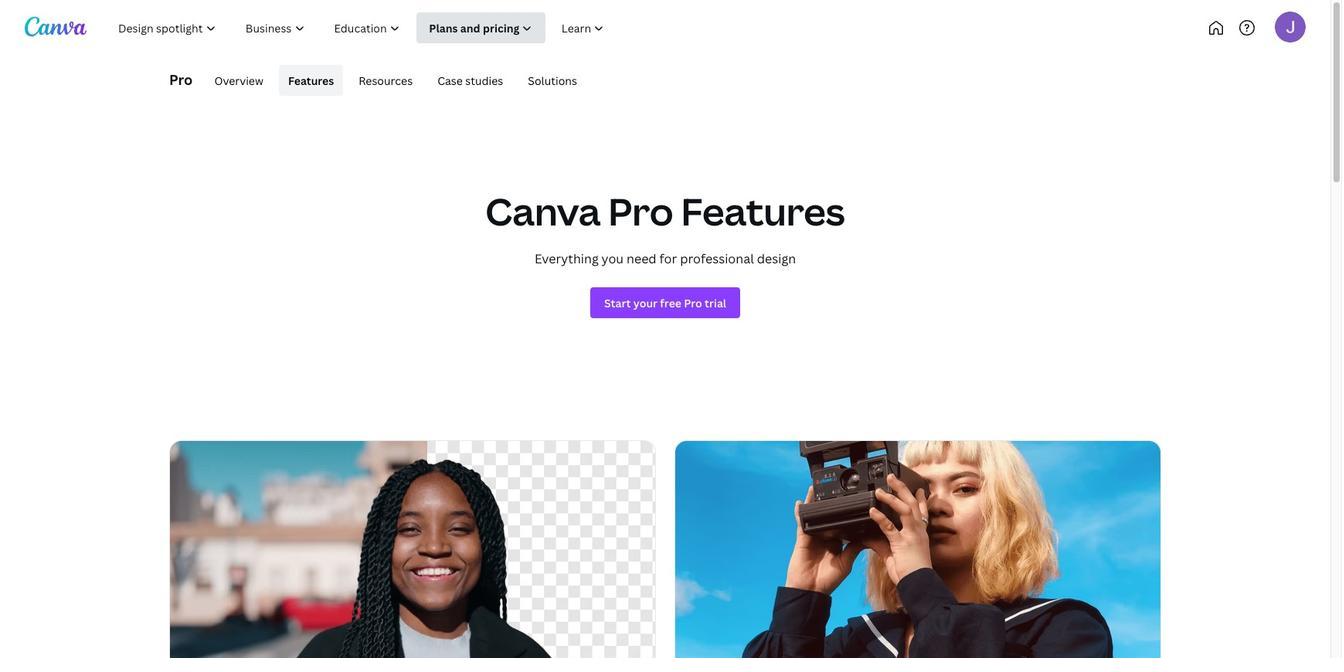 Task type: describe. For each thing, give the bounding box(es) containing it.
you
[[602, 250, 624, 267]]

1 vertical spatial features
[[681, 186, 845, 236]]

professional
[[680, 250, 754, 267]]

case studies
[[438, 73, 503, 88]]

resources link
[[350, 65, 422, 96]]

features link
[[279, 65, 343, 96]]

solutions
[[528, 73, 577, 88]]

0 horizontal spatial pro
[[169, 70, 193, 88]]

for
[[660, 250, 677, 267]]

canva pro features
[[485, 186, 845, 236]]

need
[[627, 250, 657, 267]]

studies
[[465, 73, 503, 88]]

everything you need for professional design
[[535, 250, 796, 267]]



Task type: vqa. For each thing, say whether or not it's contained in the screenshot.
need
yes



Task type: locate. For each thing, give the bounding box(es) containing it.
0 vertical spatial pro
[[169, 70, 193, 88]]

1 horizontal spatial pro
[[608, 186, 674, 236]]

pro left overview
[[169, 70, 193, 88]]

solutions link
[[519, 65, 587, 96]]

features up design
[[681, 186, 845, 236]]

1 horizontal spatial features
[[681, 186, 845, 236]]

pro
[[169, 70, 193, 88], [608, 186, 674, 236]]

overview link
[[205, 65, 273, 96]]

design
[[757, 250, 796, 267]]

features
[[288, 73, 334, 88], [681, 186, 845, 236]]

canva
[[485, 186, 601, 236]]

1 vertical spatial pro
[[608, 186, 674, 236]]

pro up need
[[608, 186, 674, 236]]

everything
[[535, 250, 599, 267]]

resources
[[359, 73, 413, 88]]

features right overview link
[[288, 73, 334, 88]]

menu bar containing overview
[[199, 65, 587, 96]]

0 vertical spatial features
[[288, 73, 334, 88]]

overview
[[214, 73, 263, 88]]

case
[[438, 73, 463, 88]]

features inside features link
[[288, 73, 334, 88]]

top level navigation element
[[105, 12, 670, 43]]

0 horizontal spatial features
[[288, 73, 334, 88]]

case studies link
[[428, 65, 513, 96]]

menu bar
[[199, 65, 587, 96]]



